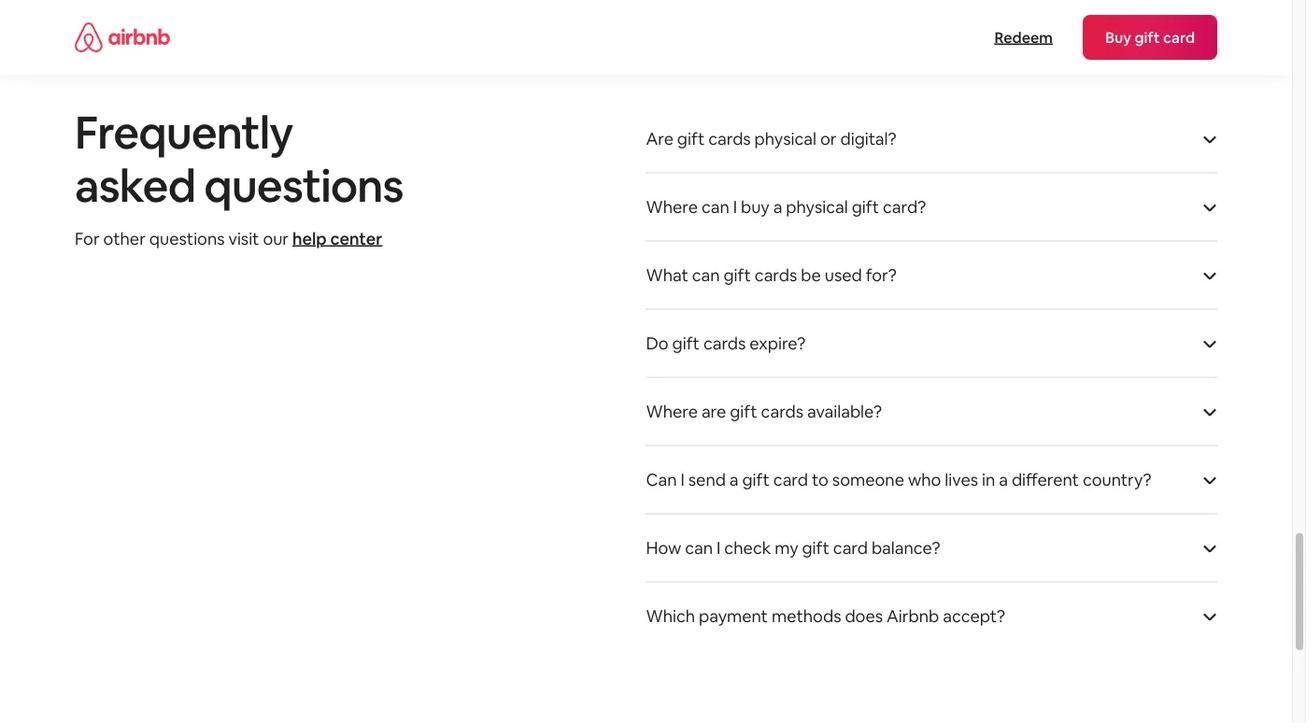 Task type: vqa. For each thing, say whether or not it's contained in the screenshot.
left wines,
no



Task type: describe. For each thing, give the bounding box(es) containing it.
airbnb
[[887, 605, 939, 627]]

how can i check my gift card balance? button
[[646, 515, 1218, 582]]

methods
[[772, 605, 841, 627]]

expire?
[[750, 332, 806, 354]]

digital?
[[841, 128, 897, 150]]

profile element
[[669, 0, 1218, 75]]

are
[[646, 128, 674, 150]]

to
[[812, 469, 829, 491]]

are gift cards physical or digital? button
[[646, 105, 1218, 173]]

buy
[[741, 196, 770, 218]]

are gift cards physical or digital?
[[646, 128, 897, 150]]

for other questions visit our help center
[[75, 227, 382, 249]]

do gift cards expire?
[[646, 332, 806, 354]]

cards right are in the top of the page
[[709, 128, 751, 150]]

which
[[646, 605, 695, 627]]

redeem
[[995, 28, 1053, 47]]

0 horizontal spatial card
[[774, 469, 808, 491]]

where for where are gift cards available?
[[646, 401, 698, 422]]

redeem link
[[986, 19, 1063, 56]]

gift right my
[[802, 537, 830, 559]]

payment
[[699, 605, 768, 627]]

how
[[646, 537, 682, 559]]

questions
[[149, 227, 225, 249]]

can i send a gift card to someone who lives in a different country?
[[646, 469, 1152, 491]]

different
[[1012, 469, 1079, 491]]

can for how
[[685, 537, 713, 559]]

do
[[646, 332, 669, 354]]

center
[[330, 227, 382, 249]]

where can i buy a physical gift card?
[[646, 196, 926, 218]]

for?
[[866, 264, 897, 286]]

where for where can i buy a physical gift card?
[[646, 196, 698, 218]]

0 horizontal spatial a
[[730, 469, 739, 491]]

gift left card?
[[852, 196, 879, 218]]

in
[[982, 469, 996, 491]]

lives
[[945, 469, 978, 491]]

1 vertical spatial physical
[[786, 196, 848, 218]]

2 horizontal spatial a
[[999, 469, 1008, 491]]

can
[[646, 469, 677, 491]]

frequently
[[75, 103, 293, 161]]

where are gift cards available? button
[[646, 378, 1218, 445]]



Task type: locate. For each thing, give the bounding box(es) containing it.
i left check
[[717, 537, 721, 559]]

1 vertical spatial can
[[692, 264, 720, 286]]

gift
[[677, 128, 705, 150], [852, 196, 879, 218], [724, 264, 751, 286], [672, 332, 700, 354], [730, 401, 758, 422], [742, 469, 770, 491], [802, 537, 830, 559]]

used
[[825, 264, 862, 286]]

0 horizontal spatial i
[[681, 469, 685, 491]]

2 vertical spatial i
[[717, 537, 721, 559]]

i for how
[[717, 537, 721, 559]]

can
[[702, 196, 730, 218], [692, 264, 720, 286], [685, 537, 713, 559]]

cards left be
[[755, 264, 797, 286]]

i for where
[[733, 196, 737, 218]]

for
[[75, 227, 100, 249]]

physical left 'or'
[[755, 128, 817, 150]]

a right "buy" at the top right
[[773, 196, 783, 218]]

can i send a gift card to someone who lives in a different country? button
[[646, 446, 1218, 514]]

2 horizontal spatial i
[[733, 196, 737, 218]]

i
[[733, 196, 737, 218], [681, 469, 685, 491], [717, 537, 721, 559]]

a right the send
[[730, 469, 739, 491]]

can right how
[[685, 537, 713, 559]]

balance?
[[872, 537, 941, 559]]

0 vertical spatial card
[[774, 469, 808, 491]]

help
[[293, 227, 327, 249]]

cards
[[709, 128, 751, 150], [755, 264, 797, 286], [704, 332, 746, 354], [761, 401, 804, 422]]

physical right "buy" at the top right
[[786, 196, 848, 218]]

or
[[820, 128, 837, 150]]

do gift cards expire? button
[[646, 310, 1218, 377]]

how can i check my gift card balance?
[[646, 537, 941, 559]]

where can i buy a physical gift card? button
[[646, 173, 1218, 241]]

card left balance?
[[833, 537, 868, 559]]

1 vertical spatial i
[[681, 469, 685, 491]]

check
[[725, 537, 771, 559]]

are
[[702, 401, 726, 422]]

country?
[[1083, 469, 1152, 491]]

card left to
[[774, 469, 808, 491]]

be
[[801, 264, 821, 286]]

who
[[908, 469, 941, 491]]

a
[[773, 196, 783, 218], [730, 469, 739, 491], [999, 469, 1008, 491]]

gift right are in the top of the page
[[677, 128, 705, 150]]

where are gift cards available?
[[646, 401, 882, 422]]

send
[[689, 469, 726, 491]]

which payment methods does airbnb accept? button
[[646, 583, 1218, 650]]

0 vertical spatial can
[[702, 196, 730, 218]]

other
[[103, 227, 146, 249]]

0 vertical spatial i
[[733, 196, 737, 218]]

available?
[[807, 401, 882, 422]]

where up what
[[646, 196, 698, 218]]

2 vertical spatial can
[[685, 537, 713, 559]]

accept?
[[943, 605, 1006, 627]]

frequently asked questions
[[75, 103, 403, 215]]

i left "buy" at the top right
[[733, 196, 737, 218]]

visit
[[228, 227, 259, 249]]

does
[[845, 605, 883, 627]]

physical
[[755, 128, 817, 150], [786, 196, 848, 218]]

what can gift cards be used for?
[[646, 264, 897, 286]]

1 vertical spatial where
[[646, 401, 698, 422]]

i right can
[[681, 469, 685, 491]]

cards left expire?
[[704, 332, 746, 354]]

gift right are
[[730, 401, 758, 422]]

card
[[774, 469, 808, 491], [833, 537, 868, 559]]

can left "buy" at the top right
[[702, 196, 730, 218]]

help center link
[[293, 227, 382, 249]]

gift up 'do gift cards expire?'
[[724, 264, 751, 286]]

my
[[775, 537, 799, 559]]

a right "in"
[[999, 469, 1008, 491]]

can for what
[[692, 264, 720, 286]]

can for where
[[702, 196, 730, 218]]

gift inside 'dropdown button'
[[672, 332, 700, 354]]

gift right the do at the top of the page
[[672, 332, 700, 354]]

cards left the available?
[[761, 401, 804, 422]]

1 vertical spatial card
[[833, 537, 868, 559]]

1 where from the top
[[646, 196, 698, 218]]

asked questions
[[75, 157, 403, 215]]

what
[[646, 264, 688, 286]]

cards inside 'dropdown button'
[[704, 332, 746, 354]]

1 horizontal spatial a
[[773, 196, 783, 218]]

1 horizontal spatial card
[[833, 537, 868, 559]]

someone
[[832, 469, 905, 491]]

where left are
[[646, 401, 698, 422]]

card?
[[883, 196, 926, 218]]

where
[[646, 196, 698, 218], [646, 401, 698, 422]]

0 vertical spatial physical
[[755, 128, 817, 150]]

our
[[263, 227, 289, 249]]

gift right the send
[[742, 469, 770, 491]]

what can gift cards be used for? button
[[646, 242, 1218, 309]]

1 horizontal spatial i
[[717, 537, 721, 559]]

which payment methods does airbnb accept?
[[646, 605, 1006, 627]]

can right what
[[692, 264, 720, 286]]

2 where from the top
[[646, 401, 698, 422]]

0 vertical spatial where
[[646, 196, 698, 218]]



